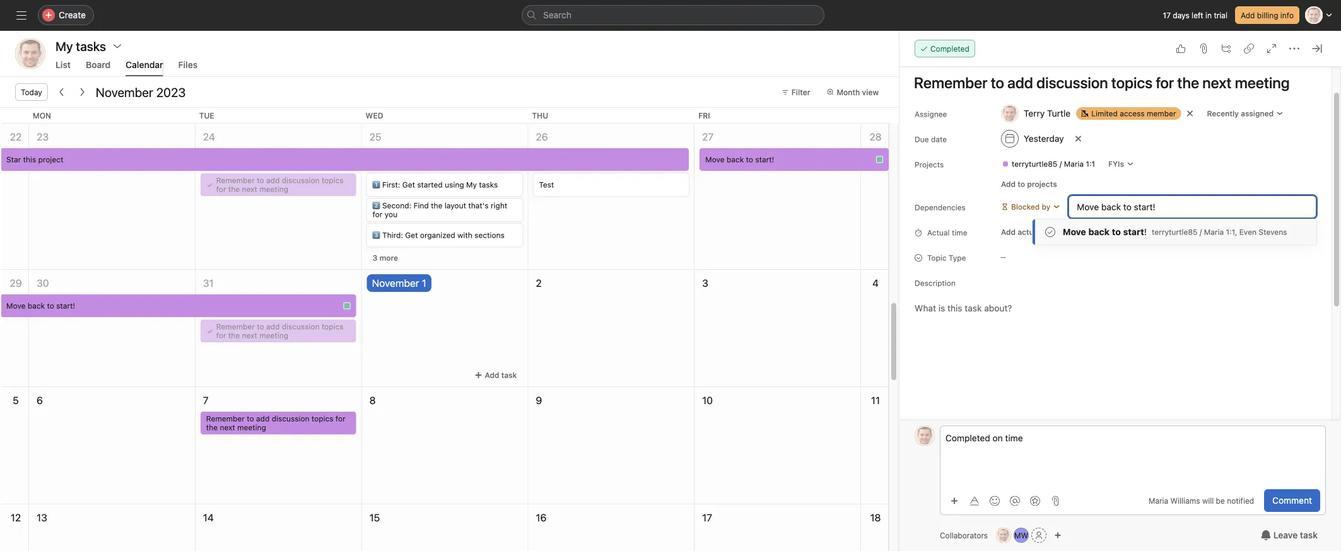 Task type: vqa. For each thing, say whether or not it's contained in the screenshot.
Task Name text field
yes



Task type: locate. For each thing, give the bounding box(es) containing it.
add task button
[[469, 367, 523, 384]]

on
[[993, 433, 1003, 444]]

maria
[[1065, 160, 1084, 169], [1205, 228, 1224, 237], [1149, 497, 1169, 506]]

0 horizontal spatial 3
[[373, 254, 378, 263]]

10
[[703, 395, 713, 407]]

tt button left completed on time
[[915, 426, 935, 446]]

this
[[23, 155, 36, 164]]

0 horizontal spatial start!
[[56, 302, 75, 311]]

0 horizontal spatial back
[[28, 302, 45, 311]]

move back to start! down 30
[[6, 302, 75, 311]]

1 horizontal spatial /
[[1200, 228, 1203, 237]]

toolbar inside remember to add discussion topics for the next meeting dialog
[[946, 492, 1065, 510]]

1 vertical spatial meeting
[[260, 331, 288, 340]]

0 vertical spatial meeting
[[260, 185, 288, 194]]

0 horizontal spatial /
[[1060, 160, 1062, 169]]

/ down find a task text field
[[1200, 228, 1203, 237]]

meeting for 24
[[260, 185, 288, 194]]

discussion for 24
[[282, 176, 320, 185]]

29
[[10, 277, 22, 289]]

calendar
[[126, 60, 163, 70]]

completed inside completed button
[[931, 44, 970, 53]]

7
[[203, 395, 209, 407]]

november for november 2023
[[96, 85, 153, 99]]

comment
[[1273, 496, 1313, 506]]

wed
[[366, 111, 383, 120]]

0 vertical spatial remember
[[216, 176, 255, 185]]

days
[[1174, 11, 1190, 20]]

1 vertical spatial terryturtle85
[[1153, 228, 1198, 237]]

task for november 1
[[502, 371, 517, 380]]

2 vertical spatial move
[[6, 302, 26, 311]]

1 vertical spatial /
[[1200, 228, 1203, 237]]

1 horizontal spatial move
[[706, 155, 725, 164]]

2 vertical spatial maria
[[1149, 497, 1169, 506]]

Find a task text field
[[1069, 196, 1317, 218]]

1 vertical spatial move back to start!
[[6, 302, 75, 311]]

2 horizontal spatial maria
[[1205, 228, 1224, 237]]

2 horizontal spatial tt button
[[997, 528, 1012, 543]]

move back to start! for 30
[[6, 302, 75, 311]]

description
[[915, 279, 956, 288]]

0 horizontal spatial tt button
[[15, 38, 45, 69]]

turtle
[[1048, 108, 1071, 119]]

get right third:
[[405, 231, 418, 240]]

—
[[1001, 254, 1007, 261]]

1 vertical spatial back
[[1089, 227, 1110, 237]]

the inside the 2️⃣ second: find the layout that's right for you
[[431, 201, 443, 210]]

1 vertical spatial next
[[242, 331, 257, 340]]

2 vertical spatial add
[[256, 415, 270, 423]]

discussion
[[282, 176, 320, 185], [282, 323, 320, 331], [272, 415, 310, 423]]

0 vertical spatial get
[[403, 181, 415, 189]]

emoji image
[[990, 496, 1000, 506]]

time for completed on time
[[1006, 433, 1023, 444]]

search
[[543, 10, 572, 20]]

completed
[[931, 44, 970, 53], [946, 433, 991, 444]]

add inside 7 remember to add discussion topics for the next meeting
[[256, 415, 270, 423]]

2 vertical spatial remember
[[206, 415, 245, 423]]

tt left list
[[24, 48, 36, 60]]

move
[[706, 155, 725, 164], [1063, 227, 1087, 237], [6, 302, 26, 311]]

1 vertical spatial 17
[[703, 512, 713, 524]]

move for 30
[[6, 302, 26, 311]]

1 horizontal spatial tt button
[[915, 426, 935, 446]]

2 vertical spatial discussion
[[272, 415, 310, 423]]

tt
[[24, 48, 36, 60], [920, 432, 930, 441], [999, 531, 1009, 540]]

1 vertical spatial add
[[266, 323, 280, 331]]

0 vertical spatial add
[[266, 176, 280, 185]]

2 vertical spatial tt button
[[997, 528, 1012, 543]]

0 horizontal spatial terryturtle85
[[1012, 160, 1058, 169]]

1 vertical spatial 3
[[703, 277, 709, 289]]

sections
[[475, 231, 505, 240]]

add subtask image
[[1222, 44, 1232, 54]]

remember for 31
[[216, 323, 255, 331]]

0 vertical spatial tt
[[24, 48, 36, 60]]

back for 30
[[28, 302, 45, 311]]

view
[[863, 88, 879, 97]]

full screen image
[[1267, 44, 1277, 54]]

Task Name text field
[[906, 68, 1317, 97]]

1 vertical spatial discussion
[[282, 323, 320, 331]]

attach a file or paste an image image
[[1051, 496, 1061, 506]]

tt left completed on time
[[920, 432, 930, 441]]

0 vertical spatial completed
[[931, 44, 970, 53]]

1 vertical spatial topics
[[322, 323, 344, 331]]

1 horizontal spatial task
[[1301, 530, 1318, 541]]

november down more
[[372, 277, 419, 289]]

formatting image
[[970, 496, 980, 506]]

/ inside main content
[[1060, 160, 1062, 169]]

tt for month view dropdown button on the top of page
[[24, 48, 36, 60]]

next for 31
[[242, 331, 257, 340]]

time inside dropdown button
[[1043, 228, 1059, 237]]

next inside 7 remember to add discussion topics for the next meeting
[[220, 423, 235, 432]]

0 vertical spatial move
[[706, 155, 725, 164]]

filter
[[792, 88, 811, 97]]

tasks
[[479, 181, 498, 189]]

start!
[[756, 155, 775, 164], [56, 302, 75, 311]]

add for 31
[[266, 323, 280, 331]]

0 horizontal spatial task
[[502, 371, 517, 380]]

1 horizontal spatial maria
[[1149, 497, 1169, 506]]

clear due date image
[[1075, 135, 1083, 143]]

1 vertical spatial tt
[[920, 432, 930, 441]]

yesterday
[[1024, 133, 1065, 144]]

fyis
[[1109, 160, 1125, 169]]

1 vertical spatial move
[[1063, 227, 1087, 237]]

0 vertical spatial tt button
[[15, 38, 45, 69]]

projects
[[915, 160, 944, 169]]

task inside remember to add discussion topics for the next meeting dialog
[[1301, 530, 1318, 541]]

time
[[1043, 228, 1059, 237], [952, 228, 968, 237], [1006, 433, 1023, 444]]

notified
[[1228, 497, 1255, 506]]

get right first:
[[403, 181, 415, 189]]

option containing move
[[1033, 220, 1317, 245]]

2 horizontal spatial time
[[1043, 228, 1059, 237]]

1
[[422, 277, 427, 289]]

more actions for this task image
[[1290, 44, 1300, 54]]

/ for 1:1
[[1060, 160, 1062, 169]]

0 vertical spatial terryturtle85
[[1012, 160, 1058, 169]]

1 horizontal spatial 3
[[703, 277, 709, 289]]

14
[[203, 512, 214, 524]]

1 remember to add discussion topics for the next meeting from the top
[[216, 176, 344, 194]]

projects
[[1028, 180, 1058, 189]]

terryturtle85 for terryturtle85 / maria 1:1, even stevens
[[1153, 228, 1198, 237]]

create
[[59, 10, 86, 20]]

0 vertical spatial task
[[502, 371, 517, 380]]

2 vertical spatial topics
[[312, 415, 334, 423]]

add for 24
[[266, 176, 280, 185]]

7 remember to add discussion topics for the next meeting
[[203, 395, 346, 432]]

/ left 1:1
[[1060, 160, 1062, 169]]

1 vertical spatial task
[[1301, 530, 1318, 541]]

0 vertical spatial maria
[[1065, 160, 1084, 169]]

17 days left in trial
[[1164, 11, 1228, 20]]

started
[[417, 181, 443, 189]]

0 horizontal spatial 17
[[703, 512, 713, 524]]

1 horizontal spatial time
[[1006, 433, 1023, 444]]

actual
[[928, 228, 950, 237]]

17 for 17 days left in trial
[[1164, 11, 1171, 20]]

0 vertical spatial /
[[1060, 160, 1062, 169]]

2 vertical spatial next
[[220, 423, 235, 432]]

0 vertical spatial topics
[[322, 176, 344, 185]]

start
[[1124, 227, 1145, 237]]

1 vertical spatial get
[[405, 231, 418, 240]]

copy task link image
[[1245, 44, 1255, 54]]

move back to start! down 27
[[706, 155, 775, 164]]

board
[[86, 60, 111, 70]]

1 horizontal spatial move back to start!
[[706, 155, 775, 164]]

show options image
[[112, 41, 122, 51]]

remember to add discussion topics for the next meeting for 24
[[216, 176, 344, 194]]

the
[[228, 185, 240, 194], [431, 201, 443, 210], [228, 331, 240, 340], [206, 423, 218, 432]]

add inside dropdown button
[[1002, 228, 1016, 237]]

0 horizontal spatial november
[[96, 85, 153, 99]]

info
[[1281, 11, 1294, 20]]

meeting inside 7 remember to add discussion topics for the next meeting
[[237, 423, 266, 432]]

0 vertical spatial remember to add discussion topics for the next meeting
[[216, 176, 344, 194]]

move down the 29
[[6, 302, 26, 311]]

files
[[178, 60, 198, 70]]

create button
[[38, 5, 94, 25]]

1 vertical spatial start!
[[56, 302, 75, 311]]

0 vertical spatial next
[[242, 185, 257, 194]]

mon
[[33, 111, 51, 120]]

1 vertical spatial tt button
[[915, 426, 935, 446]]

28
[[870, 131, 882, 143]]

assigned
[[1242, 109, 1274, 118]]

back
[[727, 155, 744, 164], [1089, 227, 1110, 237], [28, 302, 45, 311]]

1 horizontal spatial terryturtle85
[[1153, 228, 1198, 237]]

3 inside button
[[373, 254, 378, 263]]

move down 27
[[706, 155, 725, 164]]

start! for 27
[[756, 155, 775, 164]]

thu
[[532, 111, 549, 120]]

0 vertical spatial 17
[[1164, 11, 1171, 20]]

0 horizontal spatial maria
[[1065, 160, 1084, 169]]

remember
[[216, 176, 255, 185], [216, 323, 255, 331], [206, 415, 245, 423]]

0 vertical spatial 3
[[373, 254, 378, 263]]

2 vertical spatial meeting
[[237, 423, 266, 432]]

collaborators
[[940, 531, 988, 540]]

option
[[1033, 220, 1317, 245]]

2 vertical spatial back
[[28, 302, 45, 311]]

move back to start!
[[706, 155, 775, 164], [6, 302, 75, 311]]

even
[[1240, 228, 1257, 237]]

maria for 1:1
[[1065, 160, 1084, 169]]

my tasks
[[56, 38, 106, 53]]

terryturtle85 / maria 1:1
[[1012, 160, 1096, 169]]

remember for 24
[[216, 176, 255, 185]]

1:1
[[1086, 160, 1096, 169]]

2 vertical spatial tt
[[999, 531, 1009, 540]]

remember inside 7 remember to add discussion topics for the next meeting
[[206, 415, 245, 423]]

tt button left mw
[[997, 528, 1012, 543]]

main content
[[901, 28, 1331, 552]]

1 horizontal spatial back
[[727, 155, 744, 164]]

terryturtle85 / maria 1:1, even stevens
[[1153, 228, 1288, 237]]

completed button
[[915, 40, 976, 57]]

maria left 'williams'
[[1149, 497, 1169, 506]]

in
[[1206, 11, 1212, 20]]

add billing info button
[[1236, 6, 1300, 24]]

terryturtle85 up add to projects
[[1012, 160, 1058, 169]]

1️⃣
[[373, 181, 380, 189]]

3 more button
[[367, 249, 404, 267]]

terryturtle85 inside terryturtle85 / maria 1:1 link
[[1012, 160, 1058, 169]]

1 vertical spatial remember
[[216, 323, 255, 331]]

0 vertical spatial start!
[[756, 155, 775, 164]]

add or remove collaborators image
[[1055, 532, 1062, 540]]

0 vertical spatial discussion
[[282, 176, 320, 185]]

3 for 3 more
[[373, 254, 378, 263]]

attachments: add a file to this task, remember to add discussion topics for the next meeting image
[[1199, 44, 1209, 54]]

1 horizontal spatial 17
[[1164, 11, 1171, 20]]

remember to add discussion topics for the next meeting dialog
[[900, 28, 1342, 552]]

trial
[[1215, 11, 1228, 20]]

!
[[1145, 227, 1147, 237]]

2 remember to add discussion topics for the next meeting from the top
[[216, 323, 344, 340]]

0 vertical spatial november
[[96, 85, 153, 99]]

more
[[380, 254, 398, 263]]

16
[[536, 512, 547, 524]]

access
[[1120, 109, 1145, 118]]

18
[[871, 512, 881, 524]]

billing
[[1258, 11, 1279, 20]]

terryturtle85 right !
[[1153, 228, 1198, 237]]

1 horizontal spatial tt
[[920, 432, 930, 441]]

11
[[872, 395, 881, 407]]

fyis button
[[1103, 155, 1141, 173]]

maria left 1:1,
[[1205, 228, 1224, 237]]

1 horizontal spatial start!
[[756, 155, 775, 164]]

tt left mw
[[999, 531, 1009, 540]]

month view button
[[821, 83, 885, 101]]

13
[[37, 512, 47, 524]]

november for november 1
[[372, 277, 419, 289]]

0 vertical spatial move back to start!
[[706, 155, 775, 164]]

1 vertical spatial maria
[[1205, 228, 1224, 237]]

0 horizontal spatial move
[[6, 302, 26, 311]]

task
[[502, 371, 517, 380], [1301, 530, 1318, 541]]

topics
[[322, 176, 344, 185], [322, 323, 344, 331], [312, 415, 334, 423]]

november down calendar link
[[96, 85, 153, 99]]

toolbar
[[946, 492, 1065, 510]]

maria left 1:1
[[1065, 160, 1084, 169]]

17
[[1164, 11, 1171, 20], [703, 512, 713, 524]]

1 vertical spatial november
[[372, 277, 419, 289]]

0 horizontal spatial move back to start!
[[6, 302, 75, 311]]

to inside 7 remember to add discussion topics for the next meeting
[[247, 415, 254, 423]]

blocked
[[1012, 203, 1040, 211]]

1 vertical spatial remember to add discussion topics for the next meeting
[[216, 323, 344, 340]]

tt button left list
[[15, 38, 45, 69]]

0 horizontal spatial time
[[952, 228, 968, 237]]

1 horizontal spatial november
[[372, 277, 419, 289]]

/ for 1:1,
[[1200, 228, 1203, 237]]

0 horizontal spatial tt
[[24, 48, 36, 60]]

limited access member
[[1092, 109, 1177, 118]]

move right add actual time
[[1063, 227, 1087, 237]]

expand sidebar image
[[16, 10, 27, 20]]

0 vertical spatial back
[[727, 155, 744, 164]]

0 likes. click to like this task image
[[1176, 44, 1187, 54]]

get
[[403, 181, 415, 189], [405, 231, 418, 240]]

1 vertical spatial completed
[[946, 433, 991, 444]]



Task type: describe. For each thing, give the bounding box(es) containing it.
actual time
[[928, 228, 968, 237]]

member
[[1147, 109, 1177, 118]]

tt button for mw button
[[915, 426, 935, 446]]

23
[[37, 131, 49, 143]]

27
[[703, 131, 714, 143]]

2 horizontal spatial back
[[1089, 227, 1110, 237]]

close details image
[[1313, 44, 1323, 54]]

terry turtle
[[1024, 108, 1071, 119]]

files link
[[178, 60, 198, 76]]

3 more
[[373, 254, 398, 263]]

for inside 7 remember to add discussion topics for the next meeting
[[336, 415, 346, 423]]

2023
[[156, 85, 186, 99]]

add for add to projects
[[1002, 180, 1016, 189]]

25
[[370, 131, 382, 143]]

2
[[536, 277, 542, 289]]

layout
[[445, 201, 466, 210]]

topic type
[[928, 254, 967, 263]]

assignee
[[915, 110, 948, 119]]

recently assigned
[[1208, 109, 1274, 118]]

next month image
[[77, 87, 87, 97]]

using
[[445, 181, 464, 189]]

be
[[1217, 497, 1226, 506]]

first:
[[382, 181, 400, 189]]

topics for 24
[[322, 176, 344, 185]]

start !
[[1124, 227, 1147, 237]]

1️⃣ first: get started using my tasks
[[373, 181, 498, 189]]

add billing info
[[1241, 11, 1294, 20]]

add for add actual time
[[1002, 228, 1016, 237]]

move for 27
[[706, 155, 725, 164]]

30
[[37, 277, 49, 289]]

tt button for month view dropdown button on the top of page
[[15, 38, 45, 69]]

4
[[873, 277, 879, 289]]

3 for 3
[[703, 277, 709, 289]]

add task
[[485, 371, 517, 380]]

completed on time
[[946, 433, 1023, 444]]

completed for completed on time
[[946, 433, 991, 444]]

my
[[466, 181, 477, 189]]

topics for 31
[[322, 323, 344, 331]]

task for collaborators
[[1301, 530, 1318, 541]]

12
[[11, 512, 21, 524]]

2 horizontal spatial tt
[[999, 531, 1009, 540]]

24
[[203, 131, 215, 143]]

at mention image
[[1010, 496, 1021, 506]]

due date
[[915, 135, 947, 144]]

the inside 7 remember to add discussion topics for the next meeting
[[206, 423, 218, 432]]

yesterday button
[[996, 127, 1070, 150]]

6
[[37, 395, 43, 407]]

9
[[536, 395, 542, 407]]

november 1
[[372, 277, 427, 289]]

insert an object image
[[951, 498, 959, 505]]

tt for mw button
[[920, 432, 930, 441]]

leave
[[1274, 530, 1298, 541]]

list link
[[56, 60, 71, 76]]

26
[[536, 131, 548, 143]]

get for organized
[[405, 231, 418, 240]]

month
[[837, 88, 860, 97]]

add actual time button
[[996, 223, 1064, 241]]

completed for completed
[[931, 44, 970, 53]]

remove assignee image
[[1187, 110, 1194, 117]]

by
[[1042, 203, 1051, 211]]

that's
[[469, 201, 489, 210]]

comment button
[[1265, 490, 1321, 512]]

add to projects button
[[996, 175, 1063, 193]]

mw button
[[1014, 528, 1029, 543]]

maria williams will be notified
[[1149, 497, 1255, 506]]

main content containing terry turtle
[[901, 28, 1331, 552]]

2 horizontal spatial move
[[1063, 227, 1087, 237]]

add for add task
[[485, 371, 500, 380]]

2️⃣ second: find the layout that's right for you
[[373, 201, 508, 219]]

date
[[932, 135, 947, 144]]

get for started
[[403, 181, 415, 189]]

will
[[1203, 497, 1214, 506]]

recently assigned button
[[1202, 105, 1290, 122]]

leave task button
[[1253, 524, 1327, 547]]

terryturtle85 for terryturtle85 / maria 1:1
[[1012, 160, 1058, 169]]

previous month image
[[57, 87, 67, 97]]

search button
[[522, 5, 825, 25]]

back for 27
[[727, 155, 744, 164]]

board link
[[86, 60, 111, 76]]

tue
[[199, 111, 214, 120]]

mw
[[1015, 531, 1029, 540]]

17 for 17
[[703, 512, 713, 524]]

meeting for 31
[[260, 331, 288, 340]]

blocked by button
[[996, 198, 1067, 216]]

5
[[13, 395, 19, 407]]

maria for 1:1,
[[1205, 228, 1224, 237]]

actual
[[1018, 228, 1041, 237]]

discussion for 31
[[282, 323, 320, 331]]

8
[[370, 395, 376, 407]]

add for add billing info
[[1241, 11, 1256, 20]]

blocked by
[[1012, 203, 1051, 211]]

22
[[10, 131, 22, 143]]

topics inside 7 remember to add discussion topics for the next meeting
[[312, 415, 334, 423]]

search list box
[[522, 5, 825, 25]]

terry turtle button
[[996, 102, 1077, 125]]

dependencies
[[915, 203, 966, 212]]

to inside 'add to projects' button
[[1018, 180, 1026, 189]]

find
[[414, 201, 429, 210]]

— button
[[996, 249, 1072, 266]]

next for 24
[[242, 185, 257, 194]]

for inside the 2️⃣ second: find the layout that's right for you
[[373, 210, 383, 219]]

move back to start! for 27
[[706, 155, 775, 164]]

type
[[949, 254, 967, 263]]

project
[[38, 155, 63, 164]]

terry
[[1024, 108, 1045, 119]]

month view
[[837, 88, 879, 97]]

organized
[[420, 231, 456, 240]]

appreciations image
[[1031, 496, 1041, 506]]

due
[[915, 135, 929, 144]]

time for add actual time
[[1043, 228, 1059, 237]]

right
[[491, 201, 508, 210]]

remember to add discussion topics for the next meeting for 31
[[216, 323, 344, 340]]

start! for 30
[[56, 302, 75, 311]]

star this project
[[6, 155, 63, 164]]

calendar link
[[126, 60, 163, 76]]

discussion inside 7 remember to add discussion topics for the next meeting
[[272, 415, 310, 423]]



